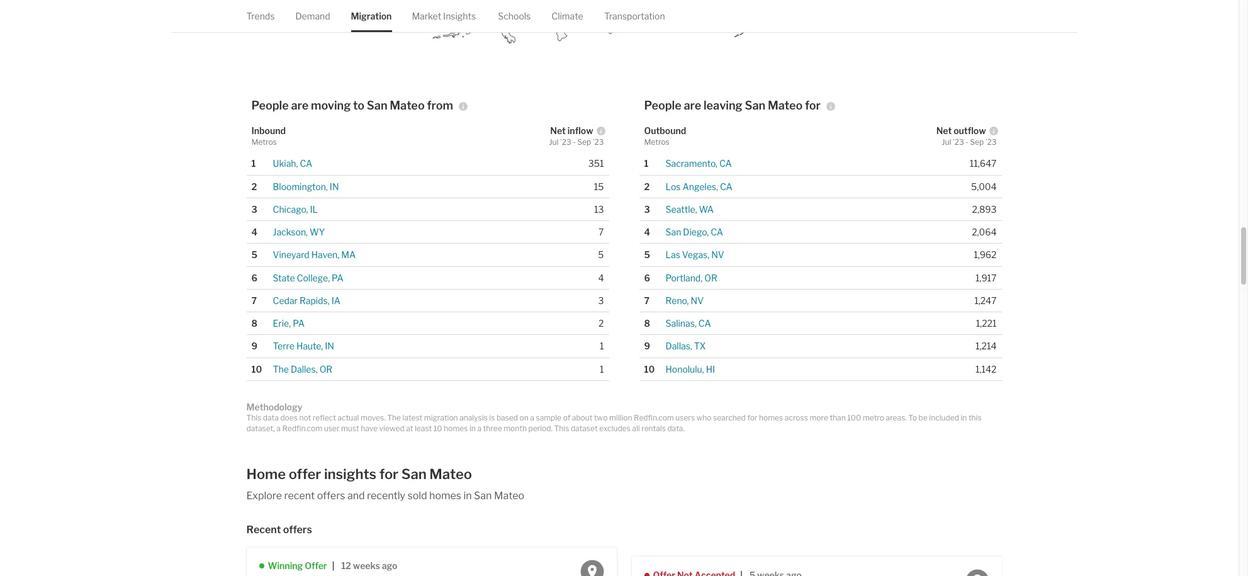 Task type: describe. For each thing, give the bounding box(es) containing it.
6 for people are leaving san mateo for
[[644, 272, 650, 283]]

1,214
[[976, 341, 997, 351]]

outbound
[[644, 125, 686, 136]]

than
[[830, 413, 846, 422]]

dallas, tx link
[[666, 341, 706, 351]]

4 '23 from the left
[[986, 137, 997, 147]]

dallas,
[[666, 341, 692, 351]]

seattle,
[[666, 204, 697, 215]]

market insights
[[412, 11, 476, 21]]

trends
[[246, 11, 275, 21]]

3 '23 from the left
[[953, 137, 964, 147]]

vegas,
[[682, 249, 710, 260]]

las
[[666, 249, 680, 260]]

honolulu, hi
[[666, 364, 715, 374]]

jackson, wy link
[[273, 227, 325, 237]]

schools
[[498, 11, 531, 21]]

1 horizontal spatial 7
[[599, 227, 604, 237]]

offer
[[289, 466, 321, 482]]

three
[[483, 423, 502, 433]]

on
[[520, 413, 529, 422]]

12
[[341, 560, 351, 571]]

ago
[[382, 560, 398, 571]]

this
[[969, 413, 982, 422]]

portland,
[[666, 272, 703, 283]]

11,647
[[970, 158, 997, 169]]

5,004
[[971, 181, 997, 192]]

reno,
[[666, 295, 689, 306]]

recent offers
[[246, 524, 312, 536]]

jul '23 - sep '23 for people are moving to san mateo from
[[549, 137, 604, 147]]

3 for people are moving to san mateo from
[[252, 204, 257, 215]]

8 for people are leaving san mateo for
[[644, 318, 650, 329]]

climate link
[[552, 0, 583, 32]]

0 horizontal spatial a
[[277, 423, 281, 433]]

erie, pa
[[273, 318, 305, 329]]

areas.
[[886, 413, 907, 422]]

state
[[273, 272, 295, 283]]

metros for people are moving to san mateo from
[[252, 137, 277, 147]]

bloomington, in
[[273, 181, 339, 192]]

9 for people are moving to san mateo from
[[252, 341, 257, 351]]

2 5 from the left
[[598, 249, 604, 260]]

sacramento, ca
[[666, 158, 732, 169]]

terre haute, in link
[[273, 341, 334, 351]]

terre
[[273, 341, 295, 351]]

1,142
[[976, 364, 997, 374]]

ukiah, ca link
[[273, 158, 312, 169]]

more
[[810, 413, 828, 422]]

diego,
[[683, 227, 709, 237]]

il
[[310, 204, 318, 215]]

0 vertical spatial in
[[961, 413, 967, 422]]

reflect
[[313, 413, 336, 422]]

cedar rapids, ia
[[273, 295, 341, 306]]

100
[[848, 413, 862, 422]]

jul for people are moving to san mateo from
[[549, 137, 559, 147]]

salinas,
[[666, 318, 697, 329]]

all
[[632, 423, 640, 433]]

bloomington,
[[273, 181, 328, 192]]

ukiah, ca
[[273, 158, 312, 169]]

1 horizontal spatial 2
[[599, 318, 604, 329]]

sample
[[536, 413, 562, 422]]

ca for ukiah, ca
[[300, 158, 312, 169]]

angeles,
[[683, 181, 718, 192]]

to
[[353, 99, 365, 112]]

people are leaving san mateo for
[[644, 99, 821, 112]]

jackson,
[[273, 227, 308, 237]]

users
[[676, 413, 695, 422]]

1,221
[[976, 318, 997, 329]]

1 horizontal spatial nv
[[712, 249, 725, 260]]

people for people are moving to san mateo from
[[252, 99, 289, 112]]

viewed
[[379, 423, 405, 433]]

chicago, il link
[[273, 204, 318, 215]]

market insights link
[[412, 0, 476, 32]]

insights
[[324, 466, 377, 482]]

from
[[427, 99, 453, 112]]

0 horizontal spatial the
[[273, 364, 289, 374]]

user
[[324, 423, 340, 433]]

1,247
[[975, 295, 997, 306]]

sold
[[408, 490, 427, 502]]

0 vertical spatial homes
[[759, 413, 783, 422]]

outflow
[[954, 125, 986, 136]]

included
[[930, 413, 959, 422]]

san diego, ca
[[666, 227, 723, 237]]

san diego, ca link
[[666, 227, 723, 237]]

the dalles, or
[[273, 364, 332, 374]]

portland, or
[[666, 272, 718, 283]]

2 horizontal spatial a
[[530, 413, 534, 422]]

5 for people are leaving san mateo for
[[644, 249, 650, 260]]

0 vertical spatial or
[[705, 272, 718, 283]]

metro
[[863, 413, 885, 422]]

ca for salinas, ca
[[699, 318, 711, 329]]

5 for people are moving to san mateo from
[[252, 249, 257, 260]]

1 horizontal spatial 3
[[598, 295, 604, 306]]

1,917
[[976, 272, 997, 283]]

1 horizontal spatial a
[[477, 423, 482, 433]]

at
[[406, 423, 413, 433]]

cedar
[[273, 295, 298, 306]]

dallas, tx
[[666, 341, 706, 351]]

have
[[361, 423, 378, 433]]

to
[[909, 413, 917, 422]]

net outflow
[[937, 125, 986, 136]]

sep for people are moving to san mateo from
[[578, 137, 591, 147]]

searched
[[713, 413, 746, 422]]

net for people are leaving san mateo for
[[937, 125, 952, 136]]

data
[[263, 413, 279, 422]]

demand link
[[296, 0, 330, 32]]

inflow
[[568, 125, 593, 136]]

7 for people are leaving san mateo for
[[644, 295, 650, 306]]

across
[[785, 413, 808, 422]]

people are moving to san mateo from
[[252, 99, 453, 112]]

1 horizontal spatial pa
[[332, 272, 344, 283]]

8 for people are moving to san mateo from
[[252, 318, 258, 329]]

2 for people are moving to san mateo from
[[252, 181, 257, 192]]



Task type: locate. For each thing, give the bounding box(es) containing it.
or right portland, on the right
[[705, 272, 718, 283]]

- for people are moving to san mateo from
[[573, 137, 576, 147]]

0 horizontal spatial 4
[[252, 227, 257, 237]]

1 vertical spatial homes
[[444, 423, 468, 433]]

schools link
[[498, 0, 531, 32]]

chicago, il
[[273, 204, 318, 215]]

homes left across
[[759, 413, 783, 422]]

'23
[[560, 137, 571, 147], [593, 137, 604, 147], [953, 137, 964, 147], [986, 137, 997, 147]]

insights
[[443, 11, 476, 21]]

are for moving
[[291, 99, 309, 112]]

wy
[[310, 227, 325, 237]]

or
[[705, 272, 718, 283], [320, 364, 332, 374]]

0 horizontal spatial jul '23 - sep '23
[[549, 137, 604, 147]]

a down analysis
[[477, 423, 482, 433]]

2 horizontal spatial 7
[[644, 295, 650, 306]]

sep down inflow
[[578, 137, 591, 147]]

7 left 'cedar'
[[252, 295, 257, 306]]

0 horizontal spatial for
[[379, 466, 399, 482]]

12 weeks ago
[[341, 560, 398, 571]]

latest
[[403, 413, 423, 422]]

the down terre at bottom left
[[273, 364, 289, 374]]

2 are from the left
[[684, 99, 702, 112]]

metros down inbound on the left top
[[252, 137, 277, 147]]

4
[[252, 227, 257, 237], [644, 227, 650, 237], [598, 272, 604, 283]]

2 vertical spatial for
[[379, 466, 399, 482]]

10 inside methodology this data does not reflect actual moves. the latest migration analysis is based on a sample of about two million redfin.com users who searched for homes across more than 100 metro areas. to be included in this dataset, a redfin.com user must have viewed at least 10 homes in a three month period. this dataset excludes all rentals data.
[[434, 423, 442, 433]]

1 8 from the left
[[252, 318, 258, 329]]

winning offer |
[[268, 560, 334, 571]]

2 vertical spatial in
[[464, 490, 472, 502]]

2 horizontal spatial 2
[[644, 181, 650, 192]]

0 horizontal spatial redfin.com
[[282, 423, 322, 433]]

- down outflow
[[966, 137, 969, 147]]

1 horizontal spatial are
[[684, 99, 702, 112]]

this down of
[[554, 423, 569, 433]]

8 left erie,
[[252, 318, 258, 329]]

1 jul from the left
[[549, 137, 559, 147]]

1 horizontal spatial 6
[[644, 272, 650, 283]]

methodology
[[246, 402, 303, 412]]

1 '23 from the left
[[560, 137, 571, 147]]

2 '23 from the left
[[593, 137, 604, 147]]

1 horizontal spatial people
[[644, 99, 682, 112]]

2 for people are leaving san mateo for
[[644, 181, 650, 192]]

in
[[961, 413, 967, 422], [470, 423, 476, 433], [464, 490, 472, 502]]

bloomington, in link
[[273, 181, 339, 192]]

vineyard
[[273, 249, 310, 260]]

0 horizontal spatial offers
[[283, 524, 312, 536]]

0 horizontal spatial 8
[[252, 318, 258, 329]]

0 horizontal spatial jul
[[549, 137, 559, 147]]

sacramento,
[[666, 158, 718, 169]]

pa right erie,
[[293, 318, 305, 329]]

8
[[252, 318, 258, 329], [644, 318, 650, 329]]

2 vertical spatial homes
[[429, 490, 462, 502]]

1 horizontal spatial 5
[[598, 249, 604, 260]]

must
[[341, 423, 359, 433]]

- down net inflow
[[573, 137, 576, 147]]

0 horizontal spatial 7
[[252, 295, 257, 306]]

wa
[[699, 204, 714, 215]]

0 horizontal spatial 2
[[252, 181, 257, 192]]

1 vertical spatial for
[[748, 413, 758, 422]]

351
[[589, 158, 604, 169]]

5 left las
[[644, 249, 650, 260]]

and
[[347, 490, 365, 502]]

10 for people are moving to san mateo from
[[252, 364, 262, 374]]

1 horizontal spatial 4
[[598, 272, 604, 283]]

state college, pa link
[[273, 272, 344, 283]]

1 vertical spatial nv
[[691, 295, 704, 306]]

college,
[[297, 272, 330, 283]]

2 net from the left
[[937, 125, 952, 136]]

reno, nv link
[[666, 295, 704, 306]]

nv right vegas,
[[712, 249, 725, 260]]

0 horizontal spatial 3
[[252, 204, 257, 215]]

7 down 13
[[599, 227, 604, 237]]

this
[[246, 413, 261, 422], [554, 423, 569, 433]]

2 sep from the left
[[970, 137, 984, 147]]

erie,
[[273, 318, 291, 329]]

home offer insights for san mateo
[[246, 466, 472, 482]]

1 vertical spatial in
[[325, 341, 334, 351]]

1 horizontal spatial the
[[387, 413, 401, 422]]

1 horizontal spatial 9
[[644, 341, 650, 351]]

0 horizontal spatial 6
[[252, 272, 257, 283]]

1 vertical spatial pa
[[293, 318, 305, 329]]

a right on
[[530, 413, 534, 422]]

is
[[489, 413, 495, 422]]

sep down outflow
[[970, 137, 984, 147]]

net inflow
[[550, 125, 593, 136]]

net for people are moving to san mateo from
[[550, 125, 566, 136]]

people
[[252, 99, 289, 112], [644, 99, 682, 112]]

1 horizontal spatial 8
[[644, 318, 650, 329]]

0 horizontal spatial people
[[252, 99, 289, 112]]

analysis
[[460, 413, 488, 422]]

2 6 from the left
[[644, 272, 650, 283]]

are for leaving
[[684, 99, 702, 112]]

1 - from the left
[[573, 137, 576, 147]]

hi
[[706, 364, 715, 374]]

1 vertical spatial in
[[470, 423, 476, 433]]

sep for people are leaving san mateo for
[[970, 137, 984, 147]]

ca for sacramento, ca
[[720, 158, 732, 169]]

0 horizontal spatial net
[[550, 125, 566, 136]]

actual
[[338, 413, 359, 422]]

in right haute,
[[325, 341, 334, 351]]

- for people are leaving san mateo for
[[966, 137, 969, 147]]

the dalles, or link
[[273, 364, 332, 374]]

0 horizontal spatial this
[[246, 413, 261, 422]]

recent
[[284, 490, 315, 502]]

0 horizontal spatial sep
[[578, 137, 591, 147]]

in right bloomington,
[[330, 181, 339, 192]]

1 horizontal spatial redfin.com
[[634, 413, 674, 422]]

0 horizontal spatial 5
[[252, 249, 257, 260]]

0 horizontal spatial 10
[[252, 364, 262, 374]]

15
[[594, 181, 604, 192]]

6 for people are moving to san mateo from
[[252, 272, 257, 283]]

million
[[609, 413, 632, 422]]

redfin.com up rentals
[[634, 413, 674, 422]]

be
[[919, 413, 928, 422]]

1 5 from the left
[[252, 249, 257, 260]]

the inside methodology this data does not reflect actual moves. the latest migration analysis is based on a sample of about two million redfin.com users who searched for homes across more than 100 metro areas. to be included in this dataset, a redfin.com user must have viewed at least 10 homes in a three month period. this dataset excludes all rentals data.
[[387, 413, 401, 422]]

metros down the outbound
[[644, 137, 670, 147]]

1 vertical spatial redfin.com
[[282, 423, 322, 433]]

'23 down net outflow
[[953, 137, 964, 147]]

1 horizontal spatial sep
[[970, 137, 984, 147]]

rapids,
[[300, 295, 330, 306]]

are left leaving
[[684, 99, 702, 112]]

dalles,
[[291, 364, 318, 374]]

4 for people are leaving san mateo for
[[644, 227, 650, 237]]

terre haute, in
[[273, 341, 334, 351]]

2 8 from the left
[[644, 318, 650, 329]]

jul '23 - sep '23 for people are leaving san mateo for
[[942, 137, 997, 147]]

3 5 from the left
[[644, 249, 650, 260]]

5 down 13
[[598, 249, 604, 260]]

0 horizontal spatial metros
[[252, 137, 277, 147]]

2 horizontal spatial for
[[805, 99, 821, 112]]

1 are from the left
[[291, 99, 309, 112]]

0 vertical spatial for
[[805, 99, 821, 112]]

offer
[[305, 560, 327, 571]]

migration
[[424, 413, 458, 422]]

1 vertical spatial the
[[387, 413, 401, 422]]

1 horizontal spatial net
[[937, 125, 952, 136]]

10 down migration
[[434, 423, 442, 433]]

'23 down net inflow
[[560, 137, 571, 147]]

ca right diego,
[[711, 227, 723, 237]]

5 left vineyard
[[252, 249, 257, 260]]

ca right sacramento,
[[720, 158, 732, 169]]

9 left terre at bottom left
[[252, 341, 257, 351]]

0 vertical spatial redfin.com
[[634, 413, 674, 422]]

0 vertical spatial offers
[[317, 490, 345, 502]]

seattle, wa link
[[666, 204, 714, 215]]

2 horizontal spatial 3
[[644, 204, 650, 215]]

-
[[573, 137, 576, 147], [966, 137, 969, 147]]

10 left honolulu,
[[644, 364, 655, 374]]

offers left and
[[317, 490, 345, 502]]

2 horizontal spatial 10
[[644, 364, 655, 374]]

2 horizontal spatial 5
[[644, 249, 650, 260]]

honolulu,
[[666, 364, 704, 374]]

los angeles, ca link
[[666, 181, 733, 192]]

or right dalles,
[[320, 364, 332, 374]]

0 horizontal spatial pa
[[293, 318, 305, 329]]

0 vertical spatial this
[[246, 413, 261, 422]]

'23 down inflow
[[593, 137, 604, 147]]

1 horizontal spatial jul
[[942, 137, 951, 147]]

1 vertical spatial or
[[320, 364, 332, 374]]

'23 up 11,647
[[986, 137, 997, 147]]

0 horizontal spatial 9
[[252, 341, 257, 351]]

in
[[330, 181, 339, 192], [325, 341, 334, 351]]

homes right sold
[[429, 490, 462, 502]]

for inside methodology this data does not reflect actual moves. the latest migration analysis is based on a sample of about two million redfin.com users who searched for homes across more than 100 metro areas. to be included in this dataset, a redfin.com user must have viewed at least 10 homes in a three month period. this dataset excludes all rentals data.
[[748, 413, 758, 422]]

ukiah,
[[273, 158, 298, 169]]

2 metros from the left
[[644, 137, 670, 147]]

0 vertical spatial nv
[[712, 249, 725, 260]]

2 people from the left
[[644, 99, 682, 112]]

pa up "ia"
[[332, 272, 344, 283]]

not
[[299, 413, 311, 422]]

9 left dallas,
[[644, 341, 650, 351]]

san
[[367, 99, 388, 112], [745, 99, 766, 112], [666, 227, 681, 237], [402, 466, 427, 482], [474, 490, 492, 502]]

redfin.com down not
[[282, 423, 322, 433]]

13
[[594, 204, 604, 215]]

in left this
[[961, 413, 967, 422]]

in down analysis
[[470, 423, 476, 433]]

transportation link
[[604, 0, 665, 32]]

cedar rapids, ia link
[[273, 295, 341, 306]]

dataset
[[571, 423, 598, 433]]

metros for people are leaving san mateo for
[[644, 137, 670, 147]]

people up the outbound
[[644, 99, 682, 112]]

ca right angeles,
[[720, 181, 733, 192]]

2,893
[[972, 204, 997, 215]]

recent
[[246, 524, 281, 536]]

1 people from the left
[[252, 99, 289, 112]]

2 horizontal spatial 4
[[644, 227, 650, 237]]

1 horizontal spatial -
[[966, 137, 969, 147]]

salinas, ca
[[666, 318, 711, 329]]

0 vertical spatial pa
[[332, 272, 344, 283]]

redfin.com
[[634, 413, 674, 422], [282, 423, 322, 433]]

1
[[252, 158, 256, 169], [644, 158, 649, 169], [600, 341, 604, 351], [600, 364, 604, 374]]

nv right reno,
[[691, 295, 704, 306]]

2 jul '23 - sep '23 from the left
[[942, 137, 997, 147]]

0 horizontal spatial are
[[291, 99, 309, 112]]

1 sep from the left
[[578, 137, 591, 147]]

0 horizontal spatial -
[[573, 137, 576, 147]]

2 9 from the left
[[644, 341, 650, 351]]

jul down net outflow
[[942, 137, 951, 147]]

10 for people are leaving san mateo for
[[644, 364, 655, 374]]

1 vertical spatial offers
[[283, 524, 312, 536]]

honolulu, hi link
[[666, 364, 715, 374]]

people for people are leaving san mateo for
[[644, 99, 682, 112]]

people up inbound on the left top
[[252, 99, 289, 112]]

jul '23 - sep '23 down inflow
[[549, 137, 604, 147]]

10 up methodology on the left bottom
[[252, 364, 262, 374]]

about
[[572, 413, 593, 422]]

period.
[[529, 423, 553, 433]]

1 horizontal spatial offers
[[317, 490, 345, 502]]

0 vertical spatial the
[[273, 364, 289, 374]]

1 horizontal spatial or
[[705, 272, 718, 283]]

jul down net inflow
[[549, 137, 559, 147]]

a down data
[[277, 423, 281, 433]]

excludes
[[599, 423, 631, 433]]

are left moving at left
[[291, 99, 309, 112]]

1 net from the left
[[550, 125, 566, 136]]

2 jul from the left
[[942, 137, 951, 147]]

tx
[[694, 341, 706, 351]]

1 6 from the left
[[252, 272, 257, 283]]

0 horizontal spatial nv
[[691, 295, 704, 306]]

1 horizontal spatial metros
[[644, 137, 670, 147]]

the up viewed
[[387, 413, 401, 422]]

7 left reno,
[[644, 295, 650, 306]]

0 horizontal spatial or
[[320, 364, 332, 374]]

1 jul '23 - sep '23 from the left
[[549, 137, 604, 147]]

jul '23 - sep '23
[[549, 137, 604, 147], [942, 137, 997, 147]]

recently
[[367, 490, 406, 502]]

1 horizontal spatial 10
[[434, 423, 442, 433]]

2 - from the left
[[966, 137, 969, 147]]

4 for people are moving to san mateo from
[[252, 227, 257, 237]]

net left inflow
[[550, 125, 566, 136]]

2,064
[[972, 227, 997, 237]]

9 for people are leaving san mateo for
[[644, 341, 650, 351]]

this up dataset,
[[246, 413, 261, 422]]

1 9 from the left
[[252, 341, 257, 351]]

homes down migration
[[444, 423, 468, 433]]

inbound
[[252, 125, 286, 136]]

0 vertical spatial in
[[330, 181, 339, 192]]

jul for people are leaving san mateo for
[[942, 137, 951, 147]]

ca
[[300, 158, 312, 169], [720, 158, 732, 169], [720, 181, 733, 192], [711, 227, 723, 237], [699, 318, 711, 329]]

jul '23 - sep '23 down outflow
[[942, 137, 997, 147]]

transportation
[[604, 11, 665, 21]]

explore recent offers and recently sold homes in san mateo
[[246, 490, 524, 502]]

1 metros from the left
[[252, 137, 277, 147]]

trends link
[[246, 0, 275, 32]]

1 horizontal spatial jul '23 - sep '23
[[942, 137, 997, 147]]

6 left state
[[252, 272, 257, 283]]

net left outflow
[[937, 125, 952, 136]]

offers right recent
[[283, 524, 312, 536]]

ma
[[341, 249, 356, 260]]

ca right ukiah,
[[300, 158, 312, 169]]

weeks
[[353, 560, 380, 571]]

8 left salinas,
[[644, 318, 650, 329]]

3 for people are leaving san mateo for
[[644, 204, 650, 215]]

7 for people are moving to san mateo from
[[252, 295, 257, 306]]

1 vertical spatial this
[[554, 423, 569, 433]]

market
[[412, 11, 441, 21]]

in right sold
[[464, 490, 472, 502]]

1 horizontal spatial for
[[748, 413, 758, 422]]

6 left portland, on the right
[[644, 272, 650, 283]]

ca up tx
[[699, 318, 711, 329]]

1 horizontal spatial this
[[554, 423, 569, 433]]



Task type: vqa. For each thing, say whether or not it's contained in the screenshot.


